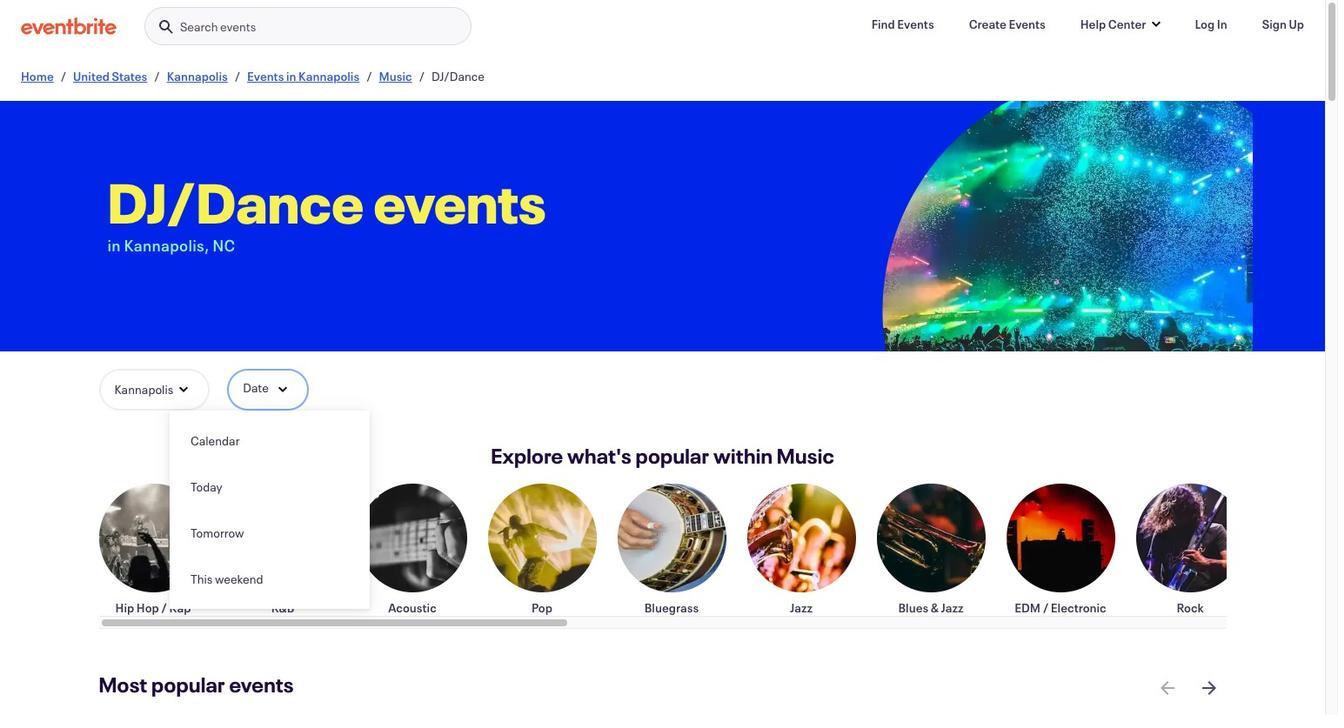 Task type: locate. For each thing, give the bounding box(es) containing it.
blues & jazz link
[[877, 484, 985, 616]]

bluegrass
[[645, 599, 699, 616]]

1 vertical spatial in
[[107, 235, 121, 256]]

sign up
[[1262, 16, 1304, 32]]

log in link
[[1181, 7, 1241, 42]]

tomorrow button
[[170, 510, 370, 556]]

kannapolis,
[[124, 235, 209, 256]]

/ right states
[[154, 68, 160, 84]]

r&b link
[[228, 484, 337, 616]]

search
[[180, 18, 218, 35]]

in
[[286, 68, 296, 84], [107, 235, 121, 256]]

calendar button
[[170, 418, 370, 464]]

kannapolis inside button
[[114, 381, 173, 398]]

events
[[897, 16, 934, 32], [1009, 16, 1046, 32], [247, 68, 284, 84]]

united states link
[[73, 68, 147, 84]]

2 horizontal spatial events
[[1009, 16, 1046, 32]]

0 vertical spatial dj/dance
[[432, 68, 484, 84]]

0 horizontal spatial popular
[[151, 671, 225, 699]]

popular left within
[[636, 442, 710, 470]]

tomorrow
[[190, 525, 244, 541]]

kannapolis button
[[99, 369, 210, 411]]

popular
[[636, 442, 710, 470], [151, 671, 225, 699]]

/ left music link
[[366, 68, 372, 84]]

within
[[714, 442, 773, 470]]

search events button
[[144, 7, 472, 46]]

date
[[243, 379, 269, 396]]

events for create events
[[1009, 16, 1046, 32]]

/ right edm
[[1043, 599, 1049, 616]]

up
[[1289, 16, 1304, 32]]

1 horizontal spatial events
[[897, 16, 934, 32]]

menu
[[170, 418, 370, 602]]

home / united states / kannapolis / events in kannapolis / music / dj/dance
[[21, 68, 484, 84]]

find events link
[[858, 7, 948, 42]]

0 horizontal spatial jazz
[[790, 599, 813, 616]]

/ left "rap"
[[161, 599, 167, 616]]

1 horizontal spatial popular
[[636, 442, 710, 470]]

0 vertical spatial in
[[286, 68, 296, 84]]

create events link
[[955, 7, 1060, 42]]

r&b
[[271, 599, 294, 616]]

music
[[379, 68, 412, 84], [777, 442, 834, 470]]

events for search
[[220, 18, 256, 35]]

in left kannapolis,
[[107, 235, 121, 256]]

[object object] image
[[877, 101, 1252, 402]]

kannapolis link
[[167, 68, 228, 84]]

nc
[[212, 235, 235, 256]]

1 horizontal spatial music
[[777, 442, 834, 470]]

/ right kannapolis link
[[235, 68, 240, 84]]

0 vertical spatial music
[[379, 68, 412, 84]]

today button
[[170, 464, 370, 510]]

1 horizontal spatial in
[[286, 68, 296, 84]]

0 vertical spatial events
[[220, 18, 256, 35]]

events
[[220, 18, 256, 35], [374, 165, 546, 238], [229, 671, 294, 699]]

events right find in the top of the page
[[897, 16, 934, 32]]

1 vertical spatial music
[[777, 442, 834, 470]]

1 vertical spatial events
[[374, 165, 546, 238]]

1 vertical spatial dj/dance
[[107, 165, 364, 238]]

events for find events
[[897, 16, 934, 32]]

this
[[190, 571, 213, 587]]

music link
[[379, 68, 412, 84]]

find
[[871, 16, 895, 32]]

&
[[931, 599, 939, 616]]

find events
[[871, 16, 934, 32]]

0 horizontal spatial dj/dance
[[107, 165, 364, 238]]

center
[[1108, 16, 1146, 32]]

2 jazz from the left
[[941, 599, 964, 616]]

arrow right chunky_svg image
[[1199, 678, 1219, 699]]

arrow left chunky_svg image
[[1157, 678, 1178, 699]]

log
[[1195, 16, 1215, 32]]

dj/dance
[[432, 68, 484, 84], [107, 165, 364, 238]]

events inside dj/dance events in kannapolis, nc
[[374, 165, 546, 238]]

hip hop / rap link
[[99, 484, 208, 616]]

help
[[1080, 16, 1106, 32]]

0 horizontal spatial in
[[107, 235, 121, 256]]

events in kannapolis link
[[247, 68, 360, 84]]

events right create
[[1009, 16, 1046, 32]]

jazz
[[790, 599, 813, 616], [941, 599, 964, 616]]

in down search events button on the left top of page
[[286, 68, 296, 84]]

popular right most
[[151, 671, 225, 699]]

united
[[73, 68, 110, 84]]

blues & jazz
[[898, 599, 964, 616]]

sign
[[1262, 16, 1287, 32]]

log in
[[1195, 16, 1227, 32]]

menu containing calendar
[[170, 418, 370, 602]]

/ inside "link"
[[161, 599, 167, 616]]

hop
[[136, 599, 159, 616]]

/
[[61, 68, 66, 84], [154, 68, 160, 84], [235, 68, 240, 84], [366, 68, 372, 84], [419, 68, 425, 84], [161, 599, 167, 616], [1043, 599, 1049, 616]]

0 vertical spatial popular
[[636, 442, 710, 470]]

bluegrass link
[[617, 484, 726, 616]]

events inside search events button
[[220, 18, 256, 35]]

hip hop / rap
[[115, 599, 191, 616]]

1 horizontal spatial dj/dance
[[432, 68, 484, 84]]

what's
[[567, 442, 632, 470]]

kannapolis
[[167, 68, 228, 84], [299, 68, 360, 84], [114, 381, 173, 398]]

1 horizontal spatial jazz
[[941, 599, 964, 616]]

events down search events button on the left top of page
[[247, 68, 284, 84]]

jazz link
[[747, 484, 856, 616]]



Task type: vqa. For each thing, say whether or not it's contained in the screenshot.
leftmost DJ/Dance
yes



Task type: describe. For each thing, give the bounding box(es) containing it.
create
[[969, 16, 1007, 32]]

this weekend button
[[170, 556, 370, 602]]

edm / electronic
[[1015, 599, 1106, 616]]

2 vertical spatial events
[[229, 671, 294, 699]]

electronic
[[1051, 599, 1106, 616]]

in
[[1217, 16, 1227, 32]]

today
[[190, 479, 222, 495]]

rock
[[1177, 599, 1204, 616]]

rock link
[[1136, 484, 1245, 616]]

date button
[[227, 369, 309, 411]]

hip
[[115, 599, 134, 616]]

weekend
[[215, 571, 263, 587]]

dj/dance events in kannapolis, nc
[[107, 165, 546, 256]]

/ right music link
[[419, 68, 425, 84]]

0 horizontal spatial music
[[379, 68, 412, 84]]

home
[[21, 68, 54, 84]]

acoustic link
[[358, 484, 467, 616]]

blues
[[898, 599, 929, 616]]

/ right home
[[61, 68, 66, 84]]

pop
[[532, 599, 552, 616]]

edm
[[1015, 599, 1041, 616]]

create events
[[969, 16, 1046, 32]]

help center
[[1080, 16, 1146, 32]]

in inside dj/dance events in kannapolis, nc
[[107, 235, 121, 256]]

1 vertical spatial popular
[[151, 671, 225, 699]]

most
[[99, 671, 147, 699]]

states
[[112, 68, 147, 84]]

explore
[[491, 442, 563, 470]]

edm / electronic link
[[1006, 484, 1115, 616]]

pop link
[[488, 484, 596, 616]]

this weekend
[[190, 571, 263, 587]]

home link
[[21, 68, 54, 84]]

events for dj/dance
[[374, 165, 546, 238]]

search events
[[180, 18, 256, 35]]

calendar
[[190, 432, 240, 449]]

explore what's popular within music
[[491, 442, 834, 470]]

0 horizontal spatial events
[[247, 68, 284, 84]]

rap
[[169, 599, 191, 616]]

eventbrite image
[[21, 17, 117, 35]]

dj/dance inside dj/dance events in kannapolis, nc
[[107, 165, 364, 238]]

sign up link
[[1248, 7, 1318, 42]]

1 jazz from the left
[[790, 599, 813, 616]]

acoustic
[[388, 599, 437, 616]]

most popular events
[[99, 671, 294, 699]]



